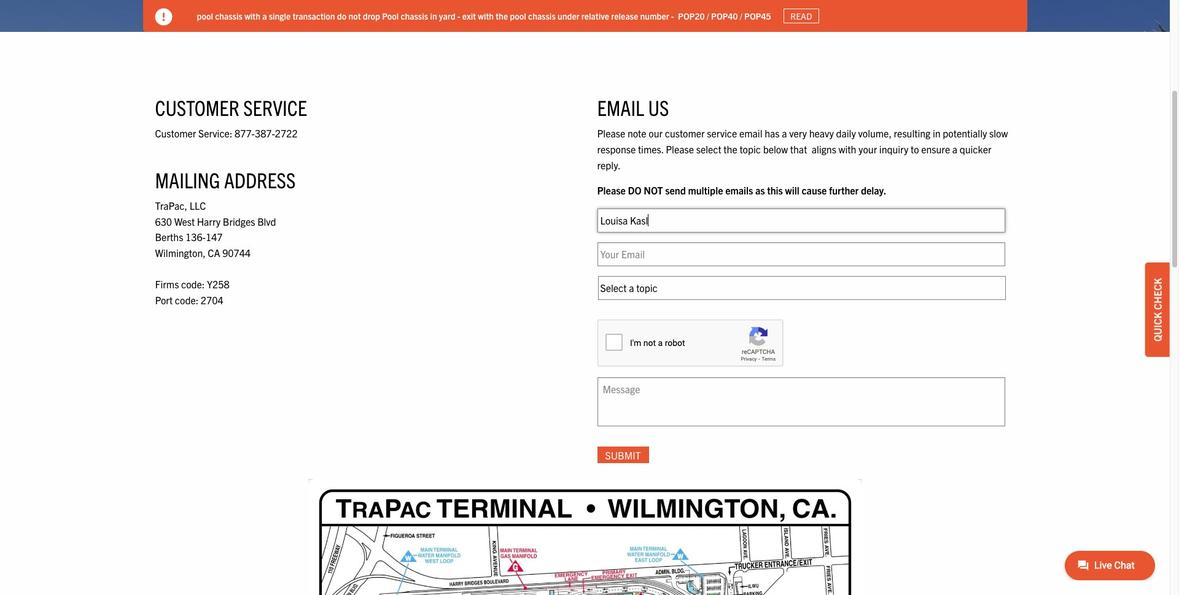 Task type: vqa. For each thing, say whether or not it's contained in the screenshot.
UNDER on the left of page
yes



Task type: locate. For each thing, give the bounding box(es) containing it.
blvd
[[257, 215, 276, 228]]

None submit
[[597, 447, 649, 464]]

the down service
[[724, 143, 737, 155]]

quick check link
[[1145, 263, 1170, 357]]

877-
[[235, 127, 255, 140]]

in up ensure
[[933, 127, 941, 140]]

2 horizontal spatial a
[[952, 143, 958, 155]]

with left single at the left
[[245, 10, 260, 21]]

1 customer from the top
[[155, 94, 239, 120]]

0 horizontal spatial pool
[[197, 10, 213, 21]]

topic
[[740, 143, 761, 155]]

main content
[[143, 69, 1027, 596]]

2 vertical spatial please
[[597, 184, 626, 197]]

very
[[789, 127, 807, 140]]

pop40
[[711, 10, 738, 21]]

1 horizontal spatial in
[[933, 127, 941, 140]]

0 horizontal spatial in
[[430, 10, 437, 21]]

please left do
[[597, 184, 626, 197]]

exit
[[462, 10, 476, 21]]

90744
[[222, 247, 251, 259]]

0 vertical spatial the
[[496, 10, 508, 21]]

pool chassis with a single transaction  do not drop pool chassis in yard -  exit with the pool chassis under relative release number -  pop20 / pop40 / pop45
[[197, 10, 771, 21]]

0 vertical spatial customer
[[155, 94, 239, 120]]

pop20
[[678, 10, 705, 21]]

do
[[628, 184, 642, 197]]

code:
[[181, 278, 205, 291], [175, 294, 198, 306]]

2 horizontal spatial chassis
[[528, 10, 556, 21]]

1 pool from the left
[[197, 10, 213, 21]]

with inside the please note our customer service email has a very heavy daily volume, resulting in potentially slow response times. please select the topic below that  aligns with your inquiry to ensure a quicker reply.
[[839, 143, 856, 155]]

- right number
[[671, 10, 674, 21]]

volume,
[[858, 127, 892, 140]]

2 customer from the top
[[155, 127, 196, 140]]

service:
[[198, 127, 232, 140]]

mailing
[[155, 166, 220, 193]]

will
[[785, 184, 799, 197]]

times.
[[638, 143, 664, 155]]

harry
[[197, 215, 221, 228]]

/ left pop40
[[707, 10, 709, 21]]

1 horizontal spatial -
[[671, 10, 674, 21]]

with down 'daily'
[[839, 143, 856, 155]]

pool right exit at the left top
[[510, 10, 526, 21]]

read
[[790, 10, 812, 21]]

chassis
[[215, 10, 243, 21], [401, 10, 428, 21], [528, 10, 556, 21]]

port
[[155, 294, 173, 306]]

the right exit at the left top
[[496, 10, 508, 21]]

in inside the please note our customer service email has a very heavy daily volume, resulting in potentially slow response times. please select the topic below that  aligns with your inquiry to ensure a quicker reply.
[[933, 127, 941, 140]]

2 horizontal spatial with
[[839, 143, 856, 155]]

pool
[[382, 10, 399, 21]]

chassis right pool
[[401, 10, 428, 21]]

please down customer
[[666, 143, 694, 155]]

y258
[[207, 278, 229, 291]]

transaction
[[293, 10, 335, 21]]

0 horizontal spatial /
[[707, 10, 709, 21]]

relative
[[581, 10, 609, 21]]

1 vertical spatial please
[[666, 143, 694, 155]]

main content containing customer service
[[143, 69, 1027, 596]]

below
[[763, 143, 788, 155]]

potentially
[[943, 127, 987, 140]]

chassis left single at the left
[[215, 10, 243, 21]]

a left single at the left
[[262, 10, 267, 21]]

0 vertical spatial a
[[262, 10, 267, 21]]

0 vertical spatial please
[[597, 127, 625, 140]]

1 vertical spatial in
[[933, 127, 941, 140]]

1 vertical spatial a
[[782, 127, 787, 140]]

llc
[[190, 200, 206, 212]]

customer left service:
[[155, 127, 196, 140]]

0 horizontal spatial -
[[457, 10, 460, 21]]

please up response
[[597, 127, 625, 140]]

us
[[648, 94, 669, 120]]

do
[[337, 10, 347, 21]]

response
[[597, 143, 636, 155]]

chassis left under
[[528, 10, 556, 21]]

/ left pop45
[[740, 10, 742, 21]]

a
[[262, 10, 267, 21], [782, 127, 787, 140], [952, 143, 958, 155]]

number
[[640, 10, 669, 21]]

send
[[665, 184, 686, 197]]

in
[[430, 10, 437, 21], [933, 127, 941, 140]]

trapac, llc 630 west harry bridges blvd berths 136-147 wilmington, ca 90744
[[155, 200, 276, 259]]

a right 'has'
[[782, 127, 787, 140]]

in left yard
[[430, 10, 437, 21]]

1 vertical spatial the
[[724, 143, 737, 155]]

1 horizontal spatial chassis
[[401, 10, 428, 21]]

please
[[597, 127, 625, 140], [666, 143, 694, 155], [597, 184, 626, 197]]

387-
[[255, 127, 275, 140]]

Your Name text field
[[597, 209, 1005, 233]]

1 horizontal spatial pool
[[510, 10, 526, 21]]

1 chassis from the left
[[215, 10, 243, 21]]

pool
[[197, 10, 213, 21], [510, 10, 526, 21]]

berths
[[155, 231, 183, 243]]

code: right port
[[175, 294, 198, 306]]

-
[[457, 10, 460, 21], [671, 10, 674, 21]]

with right exit at the left top
[[478, 10, 494, 21]]

pool right solid icon
[[197, 10, 213, 21]]

1 horizontal spatial a
[[782, 127, 787, 140]]

2 chassis from the left
[[401, 10, 428, 21]]

ca
[[208, 247, 220, 259]]

service
[[243, 94, 307, 120]]

with
[[245, 10, 260, 21], [478, 10, 494, 21], [839, 143, 856, 155]]

please do not send multiple emails as this will cause further delay.
[[597, 184, 886, 197]]

release
[[611, 10, 638, 21]]

not
[[644, 184, 663, 197]]

0 horizontal spatial the
[[496, 10, 508, 21]]

our
[[649, 127, 663, 140]]

none submit inside main content
[[597, 447, 649, 464]]

that
[[790, 143, 807, 155]]

/
[[707, 10, 709, 21], [740, 10, 742, 21]]

check
[[1152, 278, 1164, 310]]

1 horizontal spatial /
[[740, 10, 742, 21]]

to
[[911, 143, 919, 155]]

customer up service:
[[155, 94, 239, 120]]

1 horizontal spatial the
[[724, 143, 737, 155]]

your
[[859, 143, 877, 155]]

0 horizontal spatial chassis
[[215, 10, 243, 21]]

customer
[[155, 94, 239, 120], [155, 127, 196, 140]]

1 vertical spatial code:
[[175, 294, 198, 306]]

wilmington,
[[155, 247, 206, 259]]

solid image
[[155, 9, 172, 26]]

1 vertical spatial customer
[[155, 127, 196, 140]]

the
[[496, 10, 508, 21], [724, 143, 737, 155]]

code: up 2704
[[181, 278, 205, 291]]

a down "potentially"
[[952, 143, 958, 155]]

- left exit at the left top
[[457, 10, 460, 21]]

please for our
[[597, 127, 625, 140]]



Task type: describe. For each thing, give the bounding box(es) containing it.
quick check
[[1152, 278, 1164, 342]]

1 - from the left
[[457, 10, 460, 21]]

147
[[206, 231, 223, 243]]

resulting
[[894, 127, 931, 140]]

please note our customer service email has a very heavy daily volume, resulting in potentially slow response times. please select the topic below that  aligns with your inquiry to ensure a quicker reply.
[[597, 127, 1008, 171]]

drop
[[363, 10, 380, 21]]

please for not
[[597, 184, 626, 197]]

email
[[739, 127, 762, 140]]

customer for customer service: 877-387-2722
[[155, 127, 196, 140]]

as
[[755, 184, 765, 197]]

service
[[707, 127, 737, 140]]

read link
[[783, 8, 819, 23]]

Your Email text field
[[597, 242, 1005, 266]]

2 pool from the left
[[510, 10, 526, 21]]

1 horizontal spatial with
[[478, 10, 494, 21]]

mailing address
[[155, 166, 296, 193]]

note
[[628, 127, 646, 140]]

firms code:  y258 port code:  2704
[[155, 278, 229, 306]]

136-
[[186, 231, 206, 243]]

customer service: 877-387-2722
[[155, 127, 298, 140]]

0 horizontal spatial with
[[245, 10, 260, 21]]

quicker
[[960, 143, 992, 155]]

the inside the please note our customer service email has a very heavy daily volume, resulting in potentially slow response times. please select the topic below that  aligns with your inquiry to ensure a quicker reply.
[[724, 143, 737, 155]]

customer
[[665, 127, 705, 140]]

firms
[[155, 278, 179, 291]]

2 / from the left
[[740, 10, 742, 21]]

3 chassis from the left
[[528, 10, 556, 21]]

address
[[224, 166, 296, 193]]

reply.
[[597, 159, 621, 171]]

email
[[597, 94, 644, 120]]

0 horizontal spatial a
[[262, 10, 267, 21]]

customer service
[[155, 94, 307, 120]]

single
[[269, 10, 291, 21]]

cause
[[802, 184, 827, 197]]

1 / from the left
[[707, 10, 709, 21]]

email us
[[597, 94, 669, 120]]

further
[[829, 184, 859, 197]]

pop45
[[744, 10, 771, 21]]

daily
[[836, 127, 856, 140]]

delay.
[[861, 184, 886, 197]]

0 vertical spatial in
[[430, 10, 437, 21]]

inquiry
[[879, 143, 909, 155]]

this
[[767, 184, 783, 197]]

0 vertical spatial code:
[[181, 278, 205, 291]]

2722
[[275, 127, 298, 140]]

630
[[155, 215, 172, 228]]

trapac,
[[155, 200, 187, 212]]

slow
[[989, 127, 1008, 140]]

2 - from the left
[[671, 10, 674, 21]]

2 vertical spatial a
[[952, 143, 958, 155]]

select
[[696, 143, 721, 155]]

customer for customer service
[[155, 94, 239, 120]]

multiple
[[688, 184, 723, 197]]

has
[[765, 127, 780, 140]]

heavy
[[809, 127, 834, 140]]

ensure
[[921, 143, 950, 155]]

2704
[[201, 294, 223, 306]]

Message text field
[[597, 378, 1005, 427]]

quick
[[1152, 312, 1164, 342]]

under
[[558, 10, 580, 21]]

west
[[174, 215, 195, 228]]

emails
[[725, 184, 753, 197]]

yard
[[439, 10, 455, 21]]

not
[[348, 10, 361, 21]]

bridges
[[223, 215, 255, 228]]



